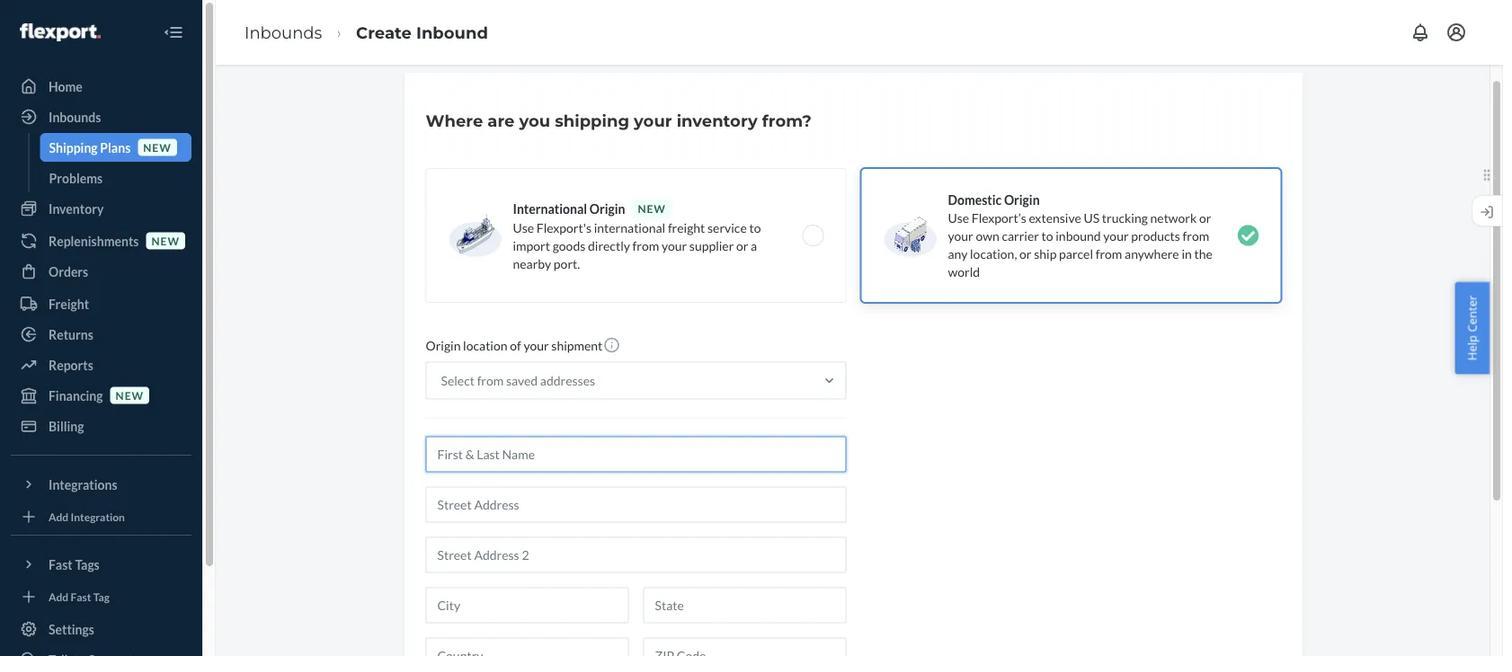 Task type: vqa. For each thing, say whether or not it's contained in the screenshot.
0 text field related to Volume (cbm)
no



Task type: describe. For each thing, give the bounding box(es) containing it.
open notifications image
[[1410, 22, 1432, 43]]

billing link
[[11, 412, 192, 441]]

location,
[[970, 246, 1017, 261]]

billing
[[49, 419, 84, 434]]

goods
[[553, 238, 586, 253]]

add for add integration
[[49, 510, 69, 523]]

returns
[[49, 327, 93, 342]]

integration
[[71, 510, 125, 523]]

directly
[[588, 238, 630, 253]]

domestic origin use flexport's extensive us trucking network or your own carrier to inbound your products from any location, or ship parcel from anywhere in the world
[[948, 192, 1213, 279]]

flexport's
[[972, 210, 1027, 225]]

create inbound link
[[356, 22, 488, 42]]

financing
[[49, 388, 103, 403]]

your right of
[[524, 338, 549, 353]]

ship
[[1034, 246, 1057, 261]]

port.
[[554, 256, 580, 271]]

Country text field
[[426, 638, 629, 656]]

domestic
[[948, 192, 1002, 207]]

international
[[513, 201, 587, 216]]

your up "any"
[[948, 228, 974, 243]]

integrations button
[[11, 470, 192, 499]]

are
[[488, 111, 515, 130]]

inbound
[[1056, 228, 1101, 243]]

to inside the use flexport's international freight service to import goods directly from your supplier or a nearby port.
[[749, 220, 761, 235]]

home link
[[11, 72, 192, 101]]

breadcrumbs navigation
[[230, 6, 503, 59]]

freight
[[668, 220, 705, 235]]

freight link
[[11, 290, 192, 318]]

reports
[[49, 357, 93, 373]]

origin for international
[[590, 201, 625, 216]]

0 horizontal spatial origin
[[426, 338, 461, 353]]

anywhere
[[1125, 246, 1180, 261]]

select
[[441, 373, 475, 388]]

orders link
[[11, 257, 192, 286]]

shipping
[[555, 111, 630, 130]]

where
[[426, 111, 483, 130]]

fast tags
[[49, 557, 100, 572]]

problems link
[[40, 164, 192, 192]]

add integration link
[[11, 506, 192, 528]]

world
[[948, 264, 980, 279]]

settings
[[49, 622, 94, 637]]

integrations
[[49, 477, 117, 492]]

new for replenishments
[[151, 234, 180, 247]]

international
[[594, 220, 666, 235]]

where are you shipping your inventory from?
[[426, 111, 812, 130]]

1 vertical spatial fast
[[71, 590, 91, 603]]

parcel
[[1059, 246, 1093, 261]]

add integration
[[49, 510, 125, 523]]

shipping
[[49, 140, 98, 155]]

returns link
[[11, 320, 192, 349]]

shipping plans
[[49, 140, 131, 155]]

saved
[[506, 373, 538, 388]]

create inbound
[[356, 22, 488, 42]]

carrier
[[1002, 228, 1039, 243]]

inbounds inside breadcrumbs navigation
[[245, 22, 322, 42]]

use inside domestic origin use flexport's extensive us trucking network or your own carrier to inbound your products from any location, or ship parcel from anywhere in the world
[[948, 210, 970, 225]]

1 vertical spatial inbounds
[[49, 109, 101, 125]]

center
[[1464, 296, 1481, 332]]

ZIP Code text field
[[643, 638, 847, 656]]

you
[[519, 111, 550, 130]]

the
[[1195, 246, 1213, 261]]

1 horizontal spatial or
[[1020, 246, 1032, 261]]

new for financing
[[116, 389, 144, 402]]

help center
[[1464, 296, 1481, 361]]

State text field
[[643, 588, 847, 624]]

2 horizontal spatial or
[[1200, 210, 1212, 225]]

tag
[[93, 590, 110, 603]]

help center button
[[1455, 282, 1490, 374]]

in
[[1182, 246, 1192, 261]]

any
[[948, 246, 968, 261]]

add fast tag
[[49, 590, 110, 603]]

Street Address text field
[[426, 487, 847, 523]]

orders
[[49, 264, 88, 279]]



Task type: locate. For each thing, give the bounding box(es) containing it.
origin up select
[[426, 338, 461, 353]]

add fast tag link
[[11, 586, 192, 608]]

flexport logo image
[[20, 23, 101, 41]]

use inside the use flexport's international freight service to import goods directly from your supplier or a nearby port.
[[513, 220, 534, 235]]

1 horizontal spatial to
[[1042, 228, 1054, 243]]

fast tags button
[[11, 550, 192, 579]]

international origin
[[513, 201, 625, 216]]

inbounds link
[[245, 22, 322, 42], [11, 103, 192, 131]]

Street Address 2 text field
[[426, 537, 847, 573]]

use up import
[[513, 220, 534, 235]]

1 add from the top
[[49, 510, 69, 523]]

help
[[1464, 335, 1481, 361]]

new up the orders link
[[151, 234, 180, 247]]

create
[[356, 22, 412, 42]]

origin location of your shipment
[[426, 338, 603, 353]]

of
[[510, 338, 521, 353]]

nearby
[[513, 256, 551, 271]]

1 vertical spatial inbounds link
[[11, 103, 192, 131]]

add left integration
[[49, 510, 69, 523]]

plans
[[100, 140, 131, 155]]

shipment
[[552, 338, 603, 353]]

new down the reports link
[[116, 389, 144, 402]]

or
[[1200, 210, 1212, 225], [736, 238, 749, 253], [1020, 246, 1032, 261]]

origin
[[1004, 192, 1040, 207], [590, 201, 625, 216], [426, 338, 461, 353]]

0 vertical spatial fast
[[49, 557, 73, 572]]

1 vertical spatial add
[[49, 590, 69, 603]]

to
[[749, 220, 761, 235], [1042, 228, 1054, 243]]

import
[[513, 238, 550, 253]]

your
[[634, 111, 672, 130], [948, 228, 974, 243], [1104, 228, 1129, 243], [662, 238, 687, 253], [524, 338, 549, 353]]

new up the international
[[638, 202, 666, 215]]

2 add from the top
[[49, 590, 69, 603]]

0 vertical spatial inbounds link
[[245, 22, 322, 42]]

from inside the use flexport's international freight service to import goods directly from your supplier or a nearby port.
[[633, 238, 659, 253]]

or left a
[[736, 238, 749, 253]]

or right network
[[1200, 210, 1212, 225]]

to up a
[[749, 220, 761, 235]]

problems
[[49, 170, 103, 186]]

inbound
[[416, 22, 488, 42]]

or inside the use flexport's international freight service to import goods directly from your supplier or a nearby port.
[[736, 238, 749, 253]]

add up settings
[[49, 590, 69, 603]]

0 horizontal spatial inbounds
[[49, 109, 101, 125]]

new for international origin
[[638, 202, 666, 215]]

own
[[976, 228, 1000, 243]]

origin for domestic
[[1004, 192, 1040, 207]]

a
[[751, 238, 757, 253]]

2 horizontal spatial origin
[[1004, 192, 1040, 207]]

origin up flexport's
[[1004, 192, 1040, 207]]

replenishments
[[49, 233, 139, 249]]

to up ship
[[1042, 228, 1054, 243]]

add
[[49, 510, 69, 523], [49, 590, 69, 603]]

flexport's
[[537, 220, 592, 235]]

location
[[463, 338, 508, 353]]

0 horizontal spatial or
[[736, 238, 749, 253]]

inbounds link inside breadcrumbs navigation
[[245, 22, 322, 42]]

fast
[[49, 557, 73, 572], [71, 590, 91, 603]]

inventory
[[677, 111, 758, 130]]

products
[[1131, 228, 1181, 243]]

1 horizontal spatial origin
[[590, 201, 625, 216]]

inventory link
[[11, 194, 192, 223]]

trucking
[[1102, 210, 1148, 225]]

extensive
[[1029, 210, 1082, 225]]

your inside the use flexport's international freight service to import goods directly from your supplier or a nearby port.
[[662, 238, 687, 253]]

settings link
[[11, 615, 192, 644]]

freight
[[49, 296, 89, 312]]

from
[[1183, 228, 1210, 243], [633, 238, 659, 253], [1096, 246, 1123, 261], [477, 373, 504, 388]]

City text field
[[426, 588, 629, 624]]

your down trucking
[[1104, 228, 1129, 243]]

0 horizontal spatial inbounds link
[[11, 103, 192, 131]]

open account menu image
[[1446, 22, 1468, 43]]

from left saved
[[477, 373, 504, 388]]

or down carrier
[[1020, 246, 1032, 261]]

add inside add fast tag link
[[49, 590, 69, 603]]

tags
[[75, 557, 100, 572]]

home
[[49, 79, 83, 94]]

from up the
[[1183, 228, 1210, 243]]

fast inside dropdown button
[[49, 557, 73, 572]]

your down freight
[[662, 238, 687, 253]]

service
[[708, 220, 747, 235]]

add inside add integration link
[[49, 510, 69, 523]]

select from saved addresses
[[441, 373, 595, 388]]

origin inside domestic origin use flexport's extensive us trucking network or your own carrier to inbound your products from any location, or ship parcel from anywhere in the world
[[1004, 192, 1040, 207]]

1 horizontal spatial use
[[948, 210, 970, 225]]

new right plans
[[143, 141, 172, 154]]

from?
[[762, 111, 812, 130]]

0 horizontal spatial to
[[749, 220, 761, 235]]

network
[[1151, 210, 1197, 225]]

0 vertical spatial add
[[49, 510, 69, 523]]

us
[[1084, 210, 1100, 225]]

add for add fast tag
[[49, 590, 69, 603]]

new for shipping plans
[[143, 141, 172, 154]]

1 horizontal spatial inbounds link
[[245, 22, 322, 42]]

from down the international
[[633, 238, 659, 253]]

use
[[948, 210, 970, 225], [513, 220, 534, 235]]

use flexport's international freight service to import goods directly from your supplier or a nearby port.
[[513, 220, 761, 271]]

your right shipping
[[634, 111, 672, 130]]

inbounds
[[245, 22, 322, 42], [49, 109, 101, 125]]

close navigation image
[[163, 22, 184, 43]]

supplier
[[690, 238, 734, 253]]

use down the domestic at the top of page
[[948, 210, 970, 225]]

1 horizontal spatial inbounds
[[245, 22, 322, 42]]

addresses
[[540, 373, 595, 388]]

fast left 'tag'
[[71, 590, 91, 603]]

fast left the tags
[[49, 557, 73, 572]]

First & Last Name text field
[[426, 437, 847, 473]]

check circle image
[[1238, 225, 1259, 246]]

new
[[143, 141, 172, 154], [638, 202, 666, 215], [151, 234, 180, 247], [116, 389, 144, 402]]

0 vertical spatial inbounds
[[245, 22, 322, 42]]

reports link
[[11, 351, 192, 379]]

from right 'parcel'
[[1096, 246, 1123, 261]]

inventory
[[49, 201, 104, 216]]

to inside domestic origin use flexport's extensive us trucking network or your own carrier to inbound your products from any location, or ship parcel from anywhere in the world
[[1042, 228, 1054, 243]]

origin up the international
[[590, 201, 625, 216]]

0 horizontal spatial use
[[513, 220, 534, 235]]



